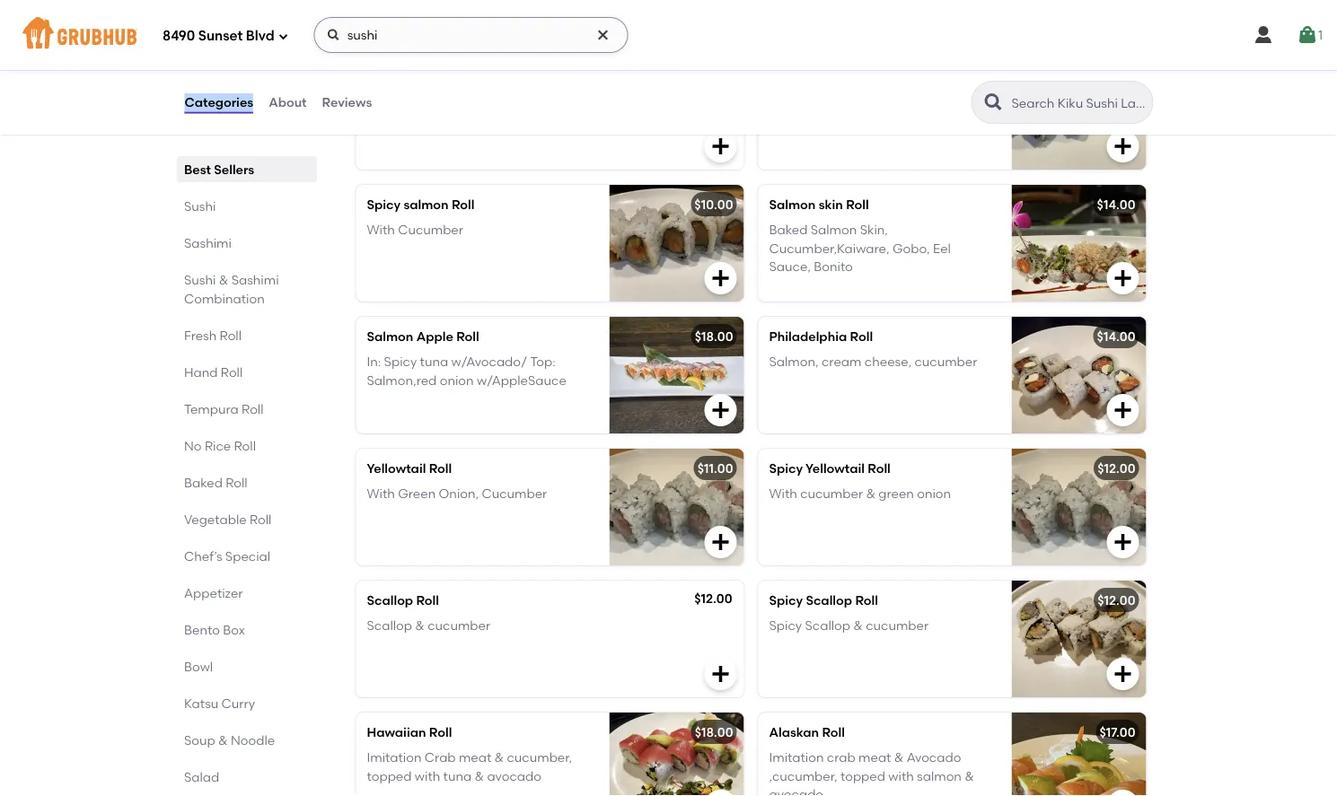 Task type: locate. For each thing, give the bounding box(es) containing it.
soup & noodle tab
[[184, 731, 309, 750]]

2 imitation from the left
[[769, 751, 824, 766]]

garlic
[[367, 65, 405, 80], [531, 90, 568, 106]]

philadelphia
[[769, 329, 847, 344]]

box
[[222, 622, 245, 638]]

1 horizontal spatial garlic
[[531, 90, 568, 106]]

roll up special
[[249, 512, 271, 527]]

0 vertical spatial garlic
[[367, 65, 405, 80]]

imitation crab meat & avocado ,cucumber, topped with salmon & avocado
[[769, 751, 974, 797]]

0 horizontal spatial garlic
[[367, 65, 405, 80]]

sashimi up the combination
[[231, 272, 278, 287]]

baked for baked roll
[[184, 475, 222, 490]]

gobo,
[[893, 241, 930, 256]]

with inside imitation crab meat & cucumber, topped with tuna & avocado
[[415, 769, 440, 784]]

1 sushi from the top
[[184, 198, 215, 214]]

baked salmon skin, cucumber,kaiware, gobo, eel sauce, bonito
[[769, 222, 951, 274]]

1 with from the left
[[415, 769, 440, 784]]

spicy right $11.00
[[769, 461, 803, 476]]

0 horizontal spatial yellowtail
[[367, 461, 426, 476]]

sashimi inside sashimi tab
[[184, 235, 231, 251]]

imitation up ,cucumber,
[[769, 751, 824, 766]]

0 horizontal spatial imitation
[[367, 751, 422, 766]]

appetizer tab
[[184, 584, 309, 603]]

with
[[415, 769, 440, 784], [888, 769, 914, 784]]

avocado down cucumber,
[[487, 769, 541, 784]]

sashimi
[[184, 235, 231, 251], [231, 272, 278, 287]]

onion
[[440, 373, 474, 388], [917, 487, 951, 502]]

appetizer
[[184, 586, 242, 601]]

1 horizontal spatial avocado
[[769, 787, 824, 797]]

1 horizontal spatial yellowtail
[[806, 461, 865, 476]]

salmon left skin in the top of the page
[[769, 197, 816, 212]]

tempura roll tab
[[184, 400, 309, 418]]

salmon left roll at top
[[769, 65, 816, 80]]

onion down w/avocado/
[[440, 373, 474, 388]]

cucumber
[[915, 354, 977, 370], [800, 487, 863, 502], [428, 619, 490, 634], [866, 619, 929, 634]]

scallop down scallop roll
[[367, 619, 412, 634]]

meat inside imitation crab meat & avocado ,cucumber, topped with salmon & avocado
[[859, 751, 891, 766]]

no rice roll
[[184, 438, 255, 454]]

svg image for in: spicy tuna w/avocado/ top: salmon,red onion w/applesauce
[[710, 400, 731, 421]]

with down crab in the bottom of the page
[[415, 769, 440, 784]]

with
[[367, 90, 395, 106], [367, 222, 395, 238], [367, 487, 395, 502], [769, 487, 797, 502]]

fresh
[[184, 328, 216, 343]]

sellers
[[214, 162, 254, 177]]

topped down crab
[[841, 769, 885, 784]]

imitation inside imitation crab meat & avocado ,cucumber, topped with salmon & avocado
[[769, 751, 824, 766]]

1 horizontal spatial salmon
[[917, 769, 962, 784]]

yellowtail up with cucumber & green onion
[[806, 461, 865, 476]]

roll up the with green onion, cucumber
[[429, 461, 452, 476]]

salad
[[184, 770, 219, 785]]

crunch spicy tuna roll image
[[609, 0, 744, 38]]

spicy up spicy scallop & cucumber
[[769, 593, 803, 608]]

salmon
[[404, 197, 449, 212], [917, 769, 962, 784]]

0 horizontal spatial cucumber
[[398, 222, 463, 238]]

roll up 'with albacore, cucumber, garlic paste'
[[468, 65, 491, 80]]

search icon image
[[983, 92, 1004, 113]]

baked down no
[[184, 475, 222, 490]]

1 horizontal spatial meat
[[859, 751, 891, 766]]

cucumber,
[[507, 751, 572, 766]]

sushi up the combination
[[184, 272, 215, 287]]

skin
[[819, 197, 843, 212]]

garlic left paste
[[531, 90, 568, 106]]

1 horizontal spatial cucumber
[[482, 487, 547, 502]]

albacore,
[[398, 90, 457, 106]]

bento box tab
[[184, 621, 309, 639]]

1 vertical spatial sushi
[[184, 272, 215, 287]]

$14.00 for baked salmon skin, cucumber,kaiware, gobo, eel sauce, bonito
[[1097, 197, 1136, 212]]

baked roll
[[184, 475, 247, 490]]

salmon skin roll image
[[1012, 185, 1146, 302]]

garlic up reviews
[[367, 65, 405, 80]]

spicy salmon roll image
[[609, 185, 744, 302]]

0 horizontal spatial baked
[[184, 475, 222, 490]]

topped
[[367, 769, 412, 784], [841, 769, 885, 784]]

&
[[218, 272, 228, 287], [866, 487, 876, 502], [415, 619, 425, 634], [853, 619, 863, 634], [218, 733, 227, 748], [494, 751, 504, 766], [894, 751, 904, 766], [475, 769, 484, 784], [965, 769, 974, 784]]

1 vertical spatial cucumber
[[482, 487, 547, 502]]

1 meat from the left
[[459, 751, 491, 766]]

& inside sushi & sashimi combination
[[218, 272, 228, 287]]

1 $18.00 from the top
[[695, 329, 733, 344]]

2 topped from the left
[[841, 769, 885, 784]]

$10.00 for spicy salmon roll
[[695, 197, 733, 212]]

alaskan
[[769, 725, 819, 740]]

tempura roll
[[184, 401, 263, 417]]

1 vertical spatial baked
[[184, 475, 222, 490]]

cucumber right cheese,
[[915, 354, 977, 370]]

spicy scallop & cucumber
[[769, 619, 929, 634]]

0 horizontal spatial meat
[[459, 751, 491, 766]]

roll inside tab
[[220, 365, 242, 380]]

baked roll tab
[[184, 473, 309, 492]]

$18.00 for philadelphia
[[695, 329, 733, 344]]

svg image
[[1253, 24, 1274, 46], [1297, 24, 1318, 46], [596, 28, 610, 42], [278, 31, 289, 42], [710, 136, 731, 157], [1112, 268, 1134, 289], [1112, 532, 1134, 553], [1112, 664, 1134, 685]]

2 with from the left
[[888, 769, 914, 784]]

spicy for spicy scallop roll
[[769, 593, 803, 608]]

scallop roll
[[367, 593, 439, 608]]

sushi down best
[[184, 198, 215, 214]]

scallop up scallop & cucumber
[[367, 593, 413, 608]]

salmon,
[[769, 354, 819, 370]]

1 vertical spatial $14.00
[[1097, 329, 1136, 344]]

1 vertical spatial tuna
[[443, 769, 472, 784]]

avocado inside imitation crab meat & avocado ,cucumber, topped with salmon & avocado
[[769, 787, 824, 797]]

with albacore, cucumber, garlic paste
[[367, 90, 605, 106]]

1 horizontal spatial with
[[888, 769, 914, 784]]

tuna down apple
[[420, 354, 448, 370]]

topped inside imitation crab meat & avocado ,cucumber, topped with salmon & avocado
[[841, 769, 885, 784]]

with down spicy salmon roll
[[367, 222, 395, 238]]

2 meat from the left
[[859, 751, 891, 766]]

salmon for salmon roll
[[769, 65, 816, 80]]

cucumber
[[398, 222, 463, 238], [482, 487, 547, 502]]

scallop & cucumber
[[367, 619, 490, 634]]

1 yellowtail from the left
[[367, 461, 426, 476]]

spicy up with cucumber
[[367, 197, 401, 212]]

cucumber,
[[460, 90, 528, 106]]

cream
[[822, 354, 862, 370]]

1 topped from the left
[[367, 769, 412, 784]]

yellowtail
[[367, 461, 426, 476], [806, 461, 865, 476]]

0 vertical spatial baked
[[769, 222, 808, 238]]

0 vertical spatial sashimi
[[184, 235, 231, 251]]

baked inside baked salmon skin, cucumber,kaiware, gobo, eel sauce, bonito
[[769, 222, 808, 238]]

1 horizontal spatial imitation
[[769, 751, 824, 766]]

sushi inside sushi & sashimi combination
[[184, 272, 215, 287]]

fresh roll
[[184, 328, 241, 343]]

cucumber right onion,
[[482, 487, 547, 502]]

meat for tuna
[[459, 751, 491, 766]]

spicy yellowtail roll
[[769, 461, 891, 476]]

chef's special tab
[[184, 547, 309, 566]]

cucumber down scallop roll
[[428, 619, 490, 634]]

0 vertical spatial $14.00
[[1097, 197, 1136, 212]]

0 vertical spatial tuna
[[420, 354, 448, 370]]

spicy down spicy scallop roll
[[769, 619, 802, 634]]

salmon down avocado
[[917, 769, 962, 784]]

sushi
[[184, 198, 215, 214], [184, 272, 215, 287]]

imitation
[[367, 751, 422, 766], [769, 751, 824, 766]]

imitation inside imitation crab meat & cucumber, topped with tuna & avocado
[[367, 751, 422, 766]]

with left albacore,
[[367, 90, 395, 106]]

0 horizontal spatial with
[[415, 769, 440, 784]]

imitation crab meat & cucumber, topped with tuna & avocado
[[367, 751, 572, 784]]

noodle
[[230, 733, 275, 748]]

roll
[[468, 65, 491, 80], [452, 197, 475, 212], [846, 197, 869, 212], [219, 328, 241, 343], [456, 329, 479, 344], [850, 329, 873, 344], [220, 365, 242, 380], [241, 401, 263, 417], [234, 438, 255, 454], [429, 461, 452, 476], [868, 461, 891, 476], [225, 475, 247, 490], [249, 512, 271, 527], [416, 593, 439, 608], [855, 593, 878, 608], [429, 725, 452, 740], [822, 725, 845, 740]]

tuna down crab in the bottom of the page
[[443, 769, 472, 784]]

1 vertical spatial salmon
[[917, 769, 962, 784]]

sashimi inside sushi & sashimi combination
[[231, 272, 278, 287]]

yellowtail roll
[[367, 461, 452, 476]]

cucumber,kaiware,
[[769, 241, 890, 256]]

0 vertical spatial onion
[[440, 373, 474, 388]]

sunset
[[198, 28, 243, 44]]

philadelphia roll
[[769, 329, 873, 344]]

imitation down hawaiian
[[367, 751, 422, 766]]

cucumber down spicy scallop roll
[[866, 619, 929, 634]]

1 vertical spatial onion
[[917, 487, 951, 502]]

0 horizontal spatial topped
[[367, 769, 412, 784]]

1 vertical spatial sashimi
[[231, 272, 278, 287]]

with left green
[[367, 487, 395, 502]]

green
[[879, 487, 914, 502]]

onion right green
[[917, 487, 951, 502]]

2 $14.00 from the top
[[1097, 329, 1136, 344]]

2 sushi from the top
[[184, 272, 215, 287]]

alaskan roll
[[769, 725, 845, 740]]

1 vertical spatial $18.00
[[695, 725, 733, 740]]

2 $18.00 from the top
[[695, 725, 733, 740]]

0 horizontal spatial onion
[[440, 373, 474, 388]]

0 vertical spatial cucumber
[[398, 222, 463, 238]]

with for with cucumber
[[367, 222, 395, 238]]

baked up the sauce,
[[769, 222, 808, 238]]

no rice roll tab
[[184, 436, 309, 455]]

salmon up in:
[[367, 329, 413, 344]]

1 $14.00 from the top
[[1097, 197, 1136, 212]]

0 horizontal spatial avocado
[[487, 769, 541, 784]]

about button
[[268, 70, 308, 135]]

1
[[1318, 27, 1323, 43]]

hawaiian roll image
[[609, 713, 744, 797]]

1 imitation from the left
[[367, 751, 422, 766]]

apple
[[416, 329, 453, 344]]

topped down hawaiian
[[367, 769, 412, 784]]

salmon up cucumber,kaiware,
[[811, 222, 857, 238]]

spicy up salmon,red
[[384, 354, 417, 370]]

salmon inside imitation crab meat & avocado ,cucumber, topped with salmon & avocado
[[917, 769, 962, 784]]

roll
[[819, 65, 838, 80]]

baked inside tab
[[184, 475, 222, 490]]

svg image for with cucumber
[[710, 268, 731, 289]]

best
[[184, 162, 211, 177]]

sashimi up sushi & sashimi combination
[[184, 235, 231, 251]]

cucumber down spicy salmon roll
[[398, 222, 463, 238]]

tuna inside in: spicy tuna w/avocado/ top: salmon,red onion w/applesauce
[[420, 354, 448, 370]]

1 horizontal spatial onion
[[917, 487, 951, 502]]

avocado down ,cucumber,
[[769, 787, 824, 797]]

1 horizontal spatial baked
[[769, 222, 808, 238]]

1 horizontal spatial topped
[[841, 769, 885, 784]]

salad tab
[[184, 768, 309, 787]]

0 vertical spatial $18.00
[[695, 329, 733, 344]]

top:
[[530, 354, 556, 370]]

0 vertical spatial avocado
[[487, 769, 541, 784]]

Search Kiku Sushi Larchmont search field
[[1010, 94, 1147, 111]]

meat right crab in the bottom of the page
[[459, 751, 491, 766]]

spicy for spicy scallop & cucumber
[[769, 619, 802, 634]]

soup
[[184, 733, 215, 748]]

1 vertical spatial avocado
[[769, 787, 824, 797]]

roll right hand
[[220, 365, 242, 380]]

salmon up with cucumber
[[404, 197, 449, 212]]

avocado
[[907, 751, 961, 766]]

svg image
[[327, 28, 341, 42], [1112, 136, 1134, 157], [710, 268, 731, 289], [710, 400, 731, 421], [1112, 400, 1134, 421], [710, 532, 731, 553], [710, 664, 731, 685]]

svg image for scallop & cucumber
[[710, 664, 731, 685]]

salmon roll image
[[1012, 53, 1146, 170]]

salmon apple roll image
[[609, 317, 744, 434]]

roll up spicy scallop & cucumber
[[855, 593, 878, 608]]

1 vertical spatial garlic
[[531, 90, 568, 106]]

spicy yellowtail roll image
[[1012, 449, 1146, 566]]

salmon roll
[[769, 65, 838, 80]]

0 vertical spatial sushi
[[184, 198, 215, 214]]

$12.00
[[1098, 461, 1136, 476], [694, 591, 732, 607], [1098, 593, 1136, 608]]

yellowtail up green
[[367, 461, 426, 476]]

onion,
[[439, 487, 479, 502]]

meat right crab
[[859, 751, 891, 766]]

sushi & sashimi combination tab
[[184, 270, 309, 308]]

imitation for topped
[[367, 751, 422, 766]]

meat inside imitation crab meat & cucumber, topped with tuna & avocado
[[459, 751, 491, 766]]

meat
[[459, 751, 491, 766], [859, 751, 891, 766]]

svg image inside main navigation navigation
[[327, 28, 341, 42]]

fresh roll tab
[[184, 326, 309, 345]]

avocado
[[487, 769, 541, 784], [769, 787, 824, 797]]

scallop up spicy scallop & cucumber
[[806, 593, 852, 608]]

roll up no rice roll tab
[[241, 401, 263, 417]]

salmon, cream cheese, cucumber
[[769, 354, 977, 370]]

with down spicy yellowtail roll
[[769, 487, 797, 502]]

chef's
[[184, 549, 222, 564]]

hand roll tab
[[184, 363, 309, 382]]

categories button
[[184, 70, 254, 135]]

with down avocado
[[888, 769, 914, 784]]

spicy salmon roll
[[367, 197, 475, 212]]

$18.00
[[695, 329, 733, 344], [695, 725, 733, 740]]

katsu
[[184, 696, 218, 711]]

0 horizontal spatial salmon
[[404, 197, 449, 212]]



Task type: vqa. For each thing, say whether or not it's contained in the screenshot.


Task type: describe. For each thing, give the bounding box(es) containing it.
no
[[184, 438, 201, 454]]

avocado inside imitation crab meat & cucumber, topped with tuna & avocado
[[487, 769, 541, 784]]

with for with green onion, cucumber
[[367, 487, 395, 502]]

hand
[[184, 365, 217, 380]]

spicy scallop roll image
[[1012, 581, 1146, 698]]

in:
[[367, 354, 381, 370]]

roll up salmon, cream cheese, cucumber
[[850, 329, 873, 344]]

with inside imitation crab meat & avocado ,cucumber, topped with salmon & avocado
[[888, 769, 914, 784]]

salmon for salmon skin roll
[[769, 197, 816, 212]]

green
[[398, 487, 436, 502]]

cheese,
[[865, 354, 912, 370]]

rice
[[204, 438, 231, 454]]

eel
[[933, 241, 951, 256]]

scallop down spicy scallop roll
[[805, 619, 850, 634]]

skin,
[[860, 222, 888, 238]]

,cucumber,
[[769, 769, 838, 784]]

hawaiian roll
[[367, 725, 452, 740]]

curry
[[221, 696, 255, 711]]

with for with cucumber & green onion
[[769, 487, 797, 502]]

salmon for salmon apple roll
[[367, 329, 413, 344]]

tuna inside imitation crab meat & cucumber, topped with tuna & avocado
[[443, 769, 472, 784]]

roll right apple
[[456, 329, 479, 344]]

best sellers
[[184, 162, 254, 177]]

sashimi tab
[[184, 233, 309, 252]]

crab
[[425, 751, 456, 766]]

8490 sunset blvd
[[163, 28, 275, 44]]

tempura
[[184, 401, 238, 417]]

spicy for spicy yellowtail roll
[[769, 461, 803, 476]]

w/avocado/
[[451, 354, 527, 370]]

bento
[[184, 622, 219, 638]]

$18.00 for alaskan
[[695, 725, 733, 740]]

$17.00
[[1100, 725, 1136, 740]]

roll up scallop & cucumber
[[416, 593, 439, 608]]

blvd
[[246, 28, 275, 44]]

categories
[[185, 95, 253, 110]]

1 button
[[1297, 19, 1323, 51]]

baked for baked salmon skin, cucumber,kaiware, gobo, eel sauce, bonito
[[769, 222, 808, 238]]

svg image for salmon, cream cheese, cucumber
[[1112, 400, 1134, 421]]

alaskan roll image
[[1012, 713, 1146, 797]]

bonito
[[814, 259, 853, 274]]

2 yellowtail from the left
[[806, 461, 865, 476]]

katsu curry tab
[[184, 694, 309, 713]]

bento box
[[184, 622, 245, 638]]

topped inside imitation crab meat & cucumber, topped with tuna & avocado
[[367, 769, 412, 784]]

paste
[[571, 90, 605, 106]]

reviews button
[[321, 70, 373, 135]]

garlic albacore roll
[[367, 65, 491, 80]]

$11.00
[[698, 461, 733, 476]]

hand roll
[[184, 365, 242, 380]]

philadelphia roll image
[[1012, 317, 1146, 434]]

$12.00 for spicy scallop & cucumber
[[1098, 593, 1136, 608]]

albacore
[[408, 65, 465, 80]]

salmon,red
[[367, 373, 437, 388]]

roll right fresh
[[219, 328, 241, 343]]

katsu curry
[[184, 696, 255, 711]]

sushi for sushi
[[184, 198, 215, 214]]

roll up vegetable roll
[[225, 475, 247, 490]]

best sellers tab
[[184, 160, 309, 179]]

imitation for ,cucumber,
[[769, 751, 824, 766]]

reviews
[[322, 95, 372, 110]]

roll right rice
[[234, 438, 255, 454]]

sushi for sushi & sashimi combination
[[184, 272, 215, 287]]

8490
[[163, 28, 195, 44]]

in: spicy tuna w/avocado/ top: salmon,red onion w/applesauce
[[367, 354, 566, 388]]

bowl
[[184, 659, 213, 674]]

roll up crab in the bottom of the page
[[429, 725, 452, 740]]

hawaiian
[[367, 725, 426, 740]]

roll up green
[[868, 461, 891, 476]]

roll right skin in the top of the page
[[846, 197, 869, 212]]

$14.00 for salmon, cream cheese, cucumber
[[1097, 329, 1136, 344]]

sauce,
[[769, 259, 811, 274]]

crab
[[827, 751, 856, 766]]

Search for food, convenience, alcohol... search field
[[314, 17, 628, 53]]

spicy scallop roll
[[769, 593, 878, 608]]

with green onion, cucumber
[[367, 487, 547, 502]]

w/applesauce
[[477, 373, 566, 388]]

combination
[[184, 291, 264, 306]]

onion inside in: spicy tuna w/avocado/ top: salmon,red onion w/applesauce
[[440, 373, 474, 388]]

0 vertical spatial salmon
[[404, 197, 449, 212]]

spicy inside in: spicy tuna w/avocado/ top: salmon,red onion w/applesauce
[[384, 354, 417, 370]]

sushi tab
[[184, 197, 309, 216]]

yellowtail roll image
[[609, 449, 744, 566]]

vegetable
[[184, 512, 246, 527]]

with cucumber
[[367, 222, 463, 238]]

spicy for spicy salmon roll
[[367, 197, 401, 212]]

svg image for with green onion, cucumber
[[710, 532, 731, 553]]

with for with albacore, cucumber, garlic paste
[[367, 90, 395, 106]]

salmon skin roll
[[769, 197, 869, 212]]

salmon apple roll
[[367, 329, 479, 344]]

with cucumber & green onion
[[769, 487, 951, 502]]

about
[[269, 95, 307, 110]]

salmon inside baked salmon skin, cucumber,kaiware, gobo, eel sauce, bonito
[[811, 222, 857, 238]]

special
[[225, 549, 270, 564]]

roll up crab
[[822, 725, 845, 740]]

bowl tab
[[184, 657, 309, 676]]

$12.00 for with cucumber & green onion
[[1098, 461, 1136, 476]]

vegetable roll
[[184, 512, 271, 527]]

cucumber down spicy yellowtail roll
[[800, 487, 863, 502]]

meat for with
[[859, 751, 891, 766]]

$10.00 for salmon roll
[[1097, 65, 1136, 80]]

main navigation navigation
[[0, 0, 1337, 70]]

soup & noodle
[[184, 733, 275, 748]]

svg image inside 1 button
[[1297, 24, 1318, 46]]

roll up with cucumber
[[452, 197, 475, 212]]

vegetable roll tab
[[184, 510, 309, 529]]

chef's special
[[184, 549, 270, 564]]

sushi & sashimi combination
[[184, 272, 278, 306]]



